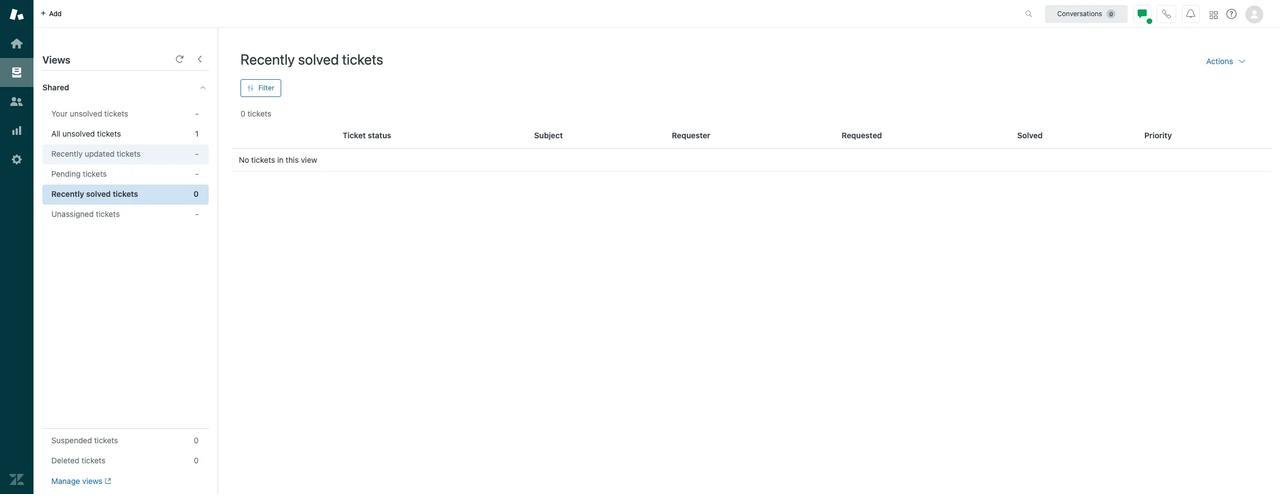 Task type: locate. For each thing, give the bounding box(es) containing it.
0 for recently solved tickets
[[194, 189, 199, 199]]

0 tickets
[[241, 109, 271, 118]]

ticket
[[343, 131, 366, 140]]

conversations button
[[1045, 5, 1128, 23]]

pending
[[51, 169, 81, 179]]

recently up filter
[[241, 51, 295, 68]]

collapse views pane image
[[195, 55, 204, 64]]

ticket status
[[343, 131, 391, 140]]

this
[[286, 155, 299, 165]]

unsolved right all
[[62, 129, 95, 138]]

get started image
[[9, 36, 24, 51]]

recently solved tickets
[[241, 51, 383, 68], [51, 189, 138, 199]]

2 vertical spatial recently
[[51, 189, 84, 199]]

tickets
[[342, 51, 383, 68], [104, 109, 128, 118], [247, 109, 271, 118], [97, 129, 121, 138], [117, 149, 141, 158], [251, 155, 275, 165], [83, 169, 107, 179], [113, 189, 138, 199], [96, 209, 120, 219], [94, 436, 118, 445], [81, 456, 105, 465]]

views
[[82, 477, 102, 486]]

updated
[[85, 149, 115, 158]]

3 - from the top
[[195, 169, 199, 179]]

unsolved
[[70, 109, 102, 118], [62, 129, 95, 138]]

view
[[301, 155, 317, 165]]

recently solved tickets up unassigned tickets
[[51, 189, 138, 199]]

filter button
[[241, 79, 281, 97]]

solved
[[298, 51, 339, 68], [86, 189, 111, 199]]

0 horizontal spatial recently solved tickets
[[51, 189, 138, 199]]

0 horizontal spatial solved
[[86, 189, 111, 199]]

shared
[[42, 83, 69, 92]]

notifications image
[[1186, 9, 1195, 18]]

0 vertical spatial unsolved
[[70, 109, 102, 118]]

reporting image
[[9, 123, 24, 138]]

1 vertical spatial unsolved
[[62, 129, 95, 138]]

unsolved up all unsolved tickets
[[70, 109, 102, 118]]

admin image
[[9, 152, 24, 167]]

zendesk image
[[9, 473, 24, 487]]

1 horizontal spatial recently solved tickets
[[241, 51, 383, 68]]

no tickets in this view
[[239, 155, 317, 165]]

-
[[195, 109, 199, 118], [195, 149, 199, 158], [195, 169, 199, 179], [195, 209, 199, 219]]

recently
[[241, 51, 295, 68], [51, 149, 83, 158], [51, 189, 84, 199]]

manage
[[51, 477, 80, 486]]

- for pending tickets
[[195, 169, 199, 179]]

views image
[[9, 65, 24, 80]]

pending tickets
[[51, 169, 107, 179]]

recently down pending
[[51, 189, 84, 199]]

solved
[[1017, 131, 1043, 140]]

status
[[368, 131, 391, 140]]

priority
[[1145, 131, 1172, 140]]

recently up pending
[[51, 149, 83, 158]]

1 horizontal spatial solved
[[298, 51, 339, 68]]

suspended tickets
[[51, 436, 118, 445]]

add
[[49, 9, 62, 18]]

shared button
[[33, 71, 188, 104]]

4 - from the top
[[195, 209, 199, 219]]

actions
[[1206, 56, 1233, 66]]

unassigned
[[51, 209, 94, 219]]

1 vertical spatial recently solved tickets
[[51, 189, 138, 199]]

recently solved tickets up filter
[[241, 51, 383, 68]]

- for recently updated tickets
[[195, 149, 199, 158]]

2 - from the top
[[195, 149, 199, 158]]

refresh views pane image
[[175, 55, 184, 64]]

recently for 0
[[51, 189, 84, 199]]

0
[[241, 109, 245, 118], [194, 189, 199, 199], [194, 436, 199, 445], [194, 456, 199, 465]]

1 - from the top
[[195, 109, 199, 118]]

1 vertical spatial recently
[[51, 149, 83, 158]]

0 for deleted tickets
[[194, 456, 199, 465]]



Task type: describe. For each thing, give the bounding box(es) containing it.
your unsolved tickets
[[51, 109, 128, 118]]

button displays agent's chat status as online. image
[[1138, 9, 1147, 18]]

1 vertical spatial solved
[[86, 189, 111, 199]]

unsolved for your
[[70, 109, 102, 118]]

- for unassigned tickets
[[195, 209, 199, 219]]

filter
[[258, 84, 274, 92]]

get help image
[[1227, 9, 1237, 19]]

no
[[239, 155, 249, 165]]

deleted tickets
[[51, 456, 105, 465]]

views
[[42, 54, 70, 66]]

manage views link
[[51, 477, 111, 487]]

0 vertical spatial recently
[[241, 51, 295, 68]]

unassigned tickets
[[51, 209, 120, 219]]

requested
[[842, 131, 882, 140]]

shared heading
[[33, 71, 218, 104]]

1
[[195, 129, 199, 138]]

actions button
[[1197, 50, 1256, 73]]

all
[[51, 129, 60, 138]]

customers image
[[9, 94, 24, 109]]

manage views
[[51, 477, 102, 486]]

main element
[[0, 0, 33, 494]]

unsolved for all
[[62, 129, 95, 138]]

0 for suspended tickets
[[194, 436, 199, 445]]

zendesk support image
[[9, 7, 24, 22]]

subject
[[534, 131, 563, 140]]

recently updated tickets
[[51, 149, 141, 158]]

all unsolved tickets
[[51, 129, 121, 138]]

(opens in a new tab) image
[[102, 478, 111, 485]]

your
[[51, 109, 68, 118]]

conversations
[[1057, 9, 1102, 18]]

0 vertical spatial recently solved tickets
[[241, 51, 383, 68]]

0 vertical spatial solved
[[298, 51, 339, 68]]

zendesk products image
[[1210, 11, 1218, 19]]

requester
[[672, 131, 710, 140]]

recently for -
[[51, 149, 83, 158]]

- for your unsolved tickets
[[195, 109, 199, 118]]

deleted
[[51, 456, 79, 465]]

add button
[[33, 0, 68, 27]]

suspended
[[51, 436, 92, 445]]

in
[[277, 155, 284, 165]]



Task type: vqa. For each thing, say whether or not it's contained in the screenshot.
Tabs tab list
no



